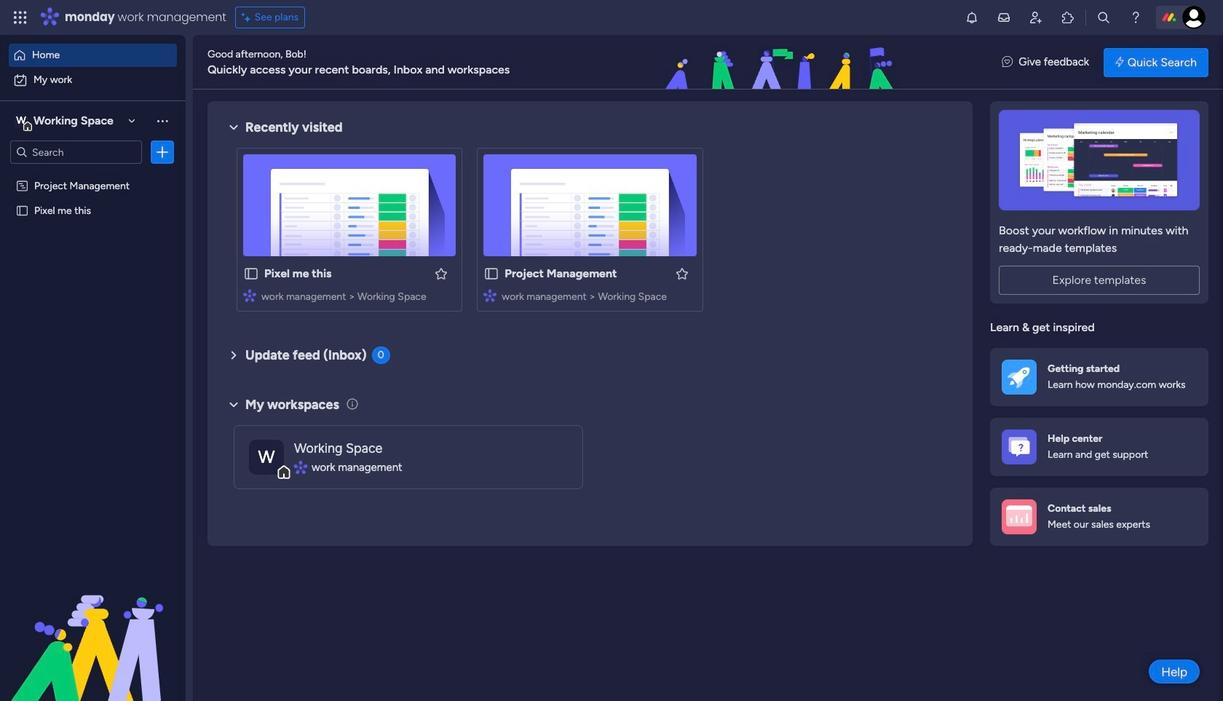 Task type: locate. For each thing, give the bounding box(es) containing it.
v2 user feedback image
[[1003, 54, 1014, 70]]

public board image
[[15, 203, 29, 217], [243, 266, 259, 282], [484, 266, 500, 282]]

see plans image
[[242, 9, 255, 25]]

monday marketplace image
[[1061, 10, 1076, 25]]

lottie animation image
[[579, 35, 988, 90], [0, 554, 186, 702]]

help image
[[1129, 10, 1144, 25]]

search everything image
[[1097, 10, 1112, 25]]

0 horizontal spatial public board image
[[15, 203, 29, 217]]

list box
[[0, 170, 186, 419]]

lottie animation element
[[579, 35, 988, 90], [0, 554, 186, 702]]

open update feed (inbox) image
[[225, 347, 243, 364]]

0 element
[[372, 347, 390, 364]]

2 vertical spatial option
[[0, 172, 186, 175]]

public board image for add to favorites image
[[484, 266, 500, 282]]

1 vertical spatial lottie animation image
[[0, 554, 186, 702]]

1 horizontal spatial lottie animation image
[[579, 35, 988, 90]]

0 horizontal spatial lottie animation image
[[0, 554, 186, 702]]

add to favorites image
[[434, 266, 449, 281]]

option
[[9, 44, 177, 67], [9, 68, 177, 92], [0, 172, 186, 175]]

2 horizontal spatial public board image
[[484, 266, 500, 282]]

getting started element
[[991, 348, 1209, 406]]

Search in workspace field
[[31, 144, 122, 161]]

0 vertical spatial lottie animation element
[[579, 35, 988, 90]]

bob builder image
[[1183, 6, 1206, 29]]

0 vertical spatial lottie animation image
[[579, 35, 988, 90]]

1 horizontal spatial public board image
[[243, 266, 259, 282]]

help center element
[[991, 418, 1209, 476]]

0 horizontal spatial lottie animation element
[[0, 554, 186, 702]]

quick search results list box
[[225, 136, 956, 329]]

invite members image
[[1029, 10, 1044, 25]]



Task type: describe. For each thing, give the bounding box(es) containing it.
0 vertical spatial option
[[9, 44, 177, 67]]

close recently visited image
[[225, 119, 243, 136]]

public board image for add to favorites icon
[[243, 266, 259, 282]]

update feed image
[[997, 10, 1012, 25]]

1 horizontal spatial lottie animation element
[[579, 35, 988, 90]]

workspace selection element
[[14, 112, 116, 131]]

add to favorites image
[[675, 266, 690, 281]]

1 vertical spatial option
[[9, 68, 177, 92]]

lottie animation image for lottie animation element to the bottom
[[0, 554, 186, 702]]

contact sales element
[[991, 488, 1209, 546]]

notifications image
[[965, 10, 980, 25]]

1 vertical spatial lottie animation element
[[0, 554, 186, 702]]

workspace options image
[[155, 113, 170, 128]]

workspace image
[[249, 440, 284, 475]]

close my workspaces image
[[225, 396, 243, 414]]

templates image image
[[1004, 110, 1196, 211]]

v2 bolt switch image
[[1116, 54, 1125, 70]]

workspace image
[[14, 113, 28, 129]]

options image
[[155, 145, 170, 160]]

lottie animation image for lottie animation element to the right
[[579, 35, 988, 90]]

select product image
[[13, 10, 28, 25]]



Task type: vqa. For each thing, say whether or not it's contained in the screenshot.
lottie animation 'IMAGE'
yes



